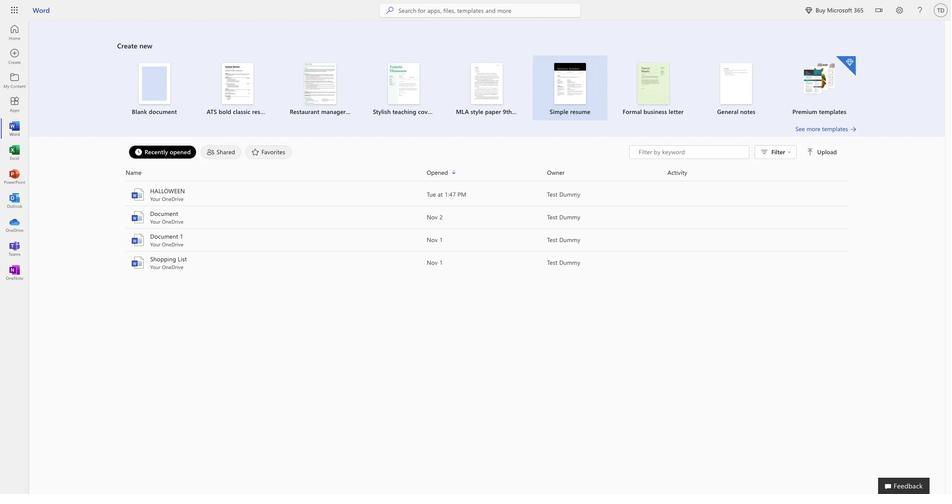 Task type: describe. For each thing, give the bounding box(es) containing it.
edition
[[514, 108, 534, 116]]

Filter by keyword text field
[[638, 148, 745, 157]]

word image for halloween
[[131, 188, 145, 202]]

nov for document 1
[[427, 236, 438, 244]]

favorites element
[[246, 146, 292, 159]]

test for shopping list
[[547, 259, 558, 267]]

Search box. Suggestions appear as you type. search field
[[399, 3, 581, 17]]

owner
[[547, 168, 565, 177]]

word image for shopping
[[131, 256, 145, 270]]

your inside document your onedrive
[[150, 218, 161, 225]]

1 inside document 1 your onedrive
[[180, 233, 183, 241]]

create
[[117, 41, 138, 50]]

onedrive inside document your onedrive
[[162, 218, 184, 225]]

name button
[[126, 168, 427, 178]]

my content image
[[10, 76, 19, 85]]

create image
[[10, 52, 19, 61]]

at
[[438, 191, 443, 199]]

pm
[[458, 191, 467, 199]]

formal business letter
[[623, 108, 684, 116]]

shopping list your onedrive
[[150, 255, 187, 271]]

stylish teaching cover letter
[[373, 108, 450, 116]]


[[788, 151, 792, 154]]

365
[[854, 6, 864, 14]]

shared
[[217, 148, 235, 156]]

ats
[[207, 108, 217, 116]]

 upload
[[807, 148, 837, 156]]

document
[[149, 108, 177, 116]]

your inside shopping list your onedrive
[[150, 264, 161, 271]]

bold
[[219, 108, 231, 116]]

tab list inside create new main content
[[127, 146, 630, 159]]

recently opened tab
[[127, 146, 199, 159]]

document for your
[[150, 210, 178, 218]]

2 resume from the left
[[348, 108, 368, 116]]

shared tab
[[199, 146, 244, 159]]

onedrive inside shopping list your onedrive
[[162, 264, 184, 271]]

filter
[[772, 148, 786, 156]]

excel image
[[10, 149, 19, 157]]

see more templates
[[796, 125, 849, 133]]

favorites tab
[[244, 146, 294, 159]]

general notes element
[[700, 63, 773, 116]]

more
[[807, 125, 821, 133]]

simple resume element
[[534, 63, 607, 116]]

notes
[[741, 108, 756, 116]]

activity
[[668, 168, 688, 177]]


[[807, 149, 814, 156]]

buy
[[816, 6, 826, 14]]

formal business letter image
[[638, 63, 669, 104]]

create new main content
[[29, 21, 945, 275]]

your inside document 1 your onedrive
[[150, 241, 161, 248]]

owner button
[[547, 168, 668, 178]]

tue
[[427, 191, 436, 199]]

ats bold classic resume image
[[222, 63, 254, 104]]

mla style paper 9th edition
[[456, 108, 534, 116]]

1 for 1
[[440, 236, 443, 244]]

test for halloween
[[547, 191, 558, 199]]

test dummy for document
[[547, 213, 581, 221]]

name
[[126, 168, 142, 177]]

shared element
[[201, 146, 241, 159]]

premium templates
[[793, 108, 847, 116]]

halloween your onedrive
[[150, 187, 185, 203]]

opened
[[427, 168, 448, 177]]

mla style paper 9th edition image
[[471, 63, 503, 104]]

blank
[[132, 108, 147, 116]]

onedrive image
[[10, 221, 19, 229]]

dummy for shopping list
[[560, 259, 581, 267]]

 buy microsoft 365
[[806, 6, 864, 14]]

mla
[[456, 108, 469, 116]]

1:47
[[445, 191, 456, 199]]

nov 1 for document 1
[[427, 236, 443, 244]]

dummy for halloween
[[560, 191, 581, 199]]

microsoft
[[828, 6, 853, 14]]

tue at 1:47 pm
[[427, 191, 467, 199]]

restaurant manager resume
[[290, 108, 368, 116]]

formal
[[623, 108, 642, 116]]

nov for shopping list
[[427, 259, 438, 267]]

ats bold classic resume element
[[201, 63, 274, 116]]

dummy for document 1
[[560, 236, 581, 244]]

list inside create new main content
[[117, 55, 857, 125]]

blank document
[[132, 108, 177, 116]]

onedrive inside halloween your onedrive
[[162, 196, 184, 203]]

feedback button
[[879, 479, 930, 495]]

see
[[796, 125, 805, 133]]

row inside create new main content
[[126, 168, 849, 182]]

manager
[[321, 108, 346, 116]]

paper
[[485, 108, 501, 116]]

test dummy for halloween
[[547, 191, 581, 199]]



Task type: locate. For each thing, give the bounding box(es) containing it.
premium
[[793, 108, 818, 116]]

9th
[[503, 108, 512, 116]]

nov 2
[[427, 213, 443, 221]]

restaurant manager resume image
[[305, 63, 337, 104]]

style
[[471, 108, 484, 116]]

shopping
[[150, 255, 176, 264]]

resume right classic
[[252, 108, 273, 116]]

dummy for document
[[560, 213, 581, 221]]

3 dummy from the top
[[560, 236, 581, 244]]

 button
[[869, 0, 890, 22]]

resume right simple
[[571, 108, 591, 116]]

general notes
[[718, 108, 756, 116]]

word image
[[131, 234, 145, 247]]

feedback
[[894, 482, 923, 491]]

1 test dummy from the top
[[547, 191, 581, 199]]

business
[[644, 108, 668, 116]]

nov
[[427, 213, 438, 221], [427, 236, 438, 244], [427, 259, 438, 267]]

1 nov from the top
[[427, 213, 438, 221]]

3 test from the top
[[547, 236, 558, 244]]

your down shopping
[[150, 264, 161, 271]]

row containing name
[[126, 168, 849, 182]]

nov 1 for shopping list
[[427, 259, 443, 267]]

2 nov from the top
[[427, 236, 438, 244]]

onedrive up list
[[162, 241, 184, 248]]

letter right business
[[669, 108, 684, 116]]

document down document your onedrive
[[150, 233, 178, 241]]

2 your from the top
[[150, 218, 161, 225]]

1 vertical spatial nov 1
[[427, 259, 443, 267]]

2 vertical spatial nov
[[427, 259, 438, 267]]

see more templates button
[[796, 125, 857, 134]]

td button
[[931, 0, 952, 21]]

recently
[[145, 148, 168, 156]]

premium templates element
[[784, 56, 856, 116]]

resume
[[252, 108, 273, 116], [348, 108, 368, 116], [571, 108, 591, 116]]

2 onedrive from the top
[[162, 218, 184, 225]]

0 horizontal spatial resume
[[252, 108, 273, 116]]

4 onedrive from the top
[[162, 264, 184, 271]]

cover
[[418, 108, 433, 116]]

create new
[[117, 41, 153, 50]]

td
[[938, 7, 945, 14]]

word image up excel icon
[[10, 124, 19, 133]]

0 vertical spatial nov
[[427, 213, 438, 221]]

blank document element
[[118, 63, 191, 116]]

stylish
[[373, 108, 391, 116]]

your inside halloween your onedrive
[[150, 196, 161, 203]]

2
[[440, 213, 443, 221]]

ats bold classic resume
[[207, 108, 273, 116]]

name halloween cell
[[126, 187, 427, 203]]

2 dummy from the top
[[560, 213, 581, 221]]

your up document 1 your onedrive
[[150, 218, 161, 225]]

document for 1
[[150, 233, 178, 241]]

none search field inside word banner
[[380, 3, 581, 17]]

word image inside name document cell
[[131, 211, 145, 225]]

onenote image
[[10, 269, 19, 277]]

upload
[[818, 148, 837, 156]]

name document 1 cell
[[126, 233, 427, 248]]

2 horizontal spatial resume
[[571, 108, 591, 116]]

letter
[[435, 108, 450, 116], [669, 108, 684, 116]]

word banner
[[0, 0, 952, 22]]

tab list containing recently opened
[[127, 146, 630, 159]]


[[876, 7, 883, 14]]

navigation
[[0, 21, 29, 285]]

opened
[[170, 148, 191, 156]]

word image up word image
[[131, 211, 145, 225]]

1
[[180, 233, 183, 241], [440, 236, 443, 244], [440, 259, 443, 267]]

word image inside name halloween cell
[[131, 188, 145, 202]]

dummy
[[560, 191, 581, 199], [560, 213, 581, 221], [560, 236, 581, 244], [560, 259, 581, 267]]

formal business letter element
[[617, 63, 690, 116]]

1 vertical spatial templates
[[823, 125, 849, 133]]

simple resume image
[[555, 63, 586, 104]]

your up shopping
[[150, 241, 161, 248]]

document 1 your onedrive
[[150, 233, 184, 248]]

3 test dummy from the top
[[547, 236, 581, 244]]

stylish teaching cover letter element
[[368, 63, 450, 116]]

word
[[33, 6, 50, 15]]

list
[[178, 255, 187, 264]]

1 test from the top
[[547, 191, 558, 199]]

mla style paper 9th edition element
[[451, 63, 534, 116]]

displaying 4 out of 9 files. status
[[630, 146, 839, 159]]

list
[[117, 55, 857, 125]]

list containing blank document
[[117, 55, 857, 125]]

3 nov from the top
[[427, 259, 438, 267]]

1 for list
[[440, 259, 443, 267]]

test for document
[[547, 213, 558, 221]]

1 letter from the left
[[435, 108, 450, 116]]

3 onedrive from the top
[[162, 241, 184, 248]]

4 dummy from the top
[[560, 259, 581, 267]]

document inside document your onedrive
[[150, 210, 178, 218]]

general notes image
[[721, 63, 753, 104]]

1 horizontal spatial resume
[[348, 108, 368, 116]]

1 nov 1 from the top
[[427, 236, 443, 244]]

1 document from the top
[[150, 210, 178, 218]]

onedrive up document 1 your onedrive
[[162, 218, 184, 225]]

4 test from the top
[[547, 259, 558, 267]]

test dummy
[[547, 191, 581, 199], [547, 213, 581, 221], [547, 236, 581, 244], [547, 259, 581, 267]]

onedrive inside document 1 your onedrive
[[162, 241, 184, 248]]

templates inside 'element'
[[820, 108, 847, 116]]

simple
[[550, 108, 569, 116]]

2 test from the top
[[547, 213, 558, 221]]

onedrive down halloween
[[162, 196, 184, 203]]

restaurant
[[290, 108, 320, 116]]

general
[[718, 108, 739, 116]]

test for document 1
[[547, 236, 558, 244]]

nov 1
[[427, 236, 443, 244], [427, 259, 443, 267]]

name document cell
[[126, 210, 427, 225]]

3 your from the top
[[150, 241, 161, 248]]

premium templates image
[[804, 63, 836, 95]]

templates right more
[[823, 125, 849, 133]]

teaching
[[393, 108, 417, 116]]

test dummy for document 1
[[547, 236, 581, 244]]

word image inside 'name shopping list' cell
[[131, 256, 145, 270]]

resume inside 'element'
[[571, 108, 591, 116]]

2 letter from the left
[[669, 108, 684, 116]]

0 vertical spatial templates
[[820, 108, 847, 116]]

resume right manager
[[348, 108, 368, 116]]

2 nov 1 from the top
[[427, 259, 443, 267]]

0 vertical spatial nov 1
[[427, 236, 443, 244]]

2 document from the top
[[150, 233, 178, 241]]

1 dummy from the top
[[560, 191, 581, 199]]

teams image
[[10, 245, 19, 253]]

1 horizontal spatial letter
[[669, 108, 684, 116]]

premium templates diamond image
[[837, 56, 856, 76]]

outlook image
[[10, 197, 19, 205]]

document your onedrive
[[150, 210, 184, 225]]

nov for document
[[427, 213, 438, 221]]

onedrive down list
[[162, 264, 184, 271]]


[[806, 7, 813, 14]]

recently opened
[[145, 148, 191, 156]]

word image down name
[[131, 188, 145, 202]]

word image for document
[[131, 211, 145, 225]]

2 test dummy from the top
[[547, 213, 581, 221]]

your down halloween
[[150, 196, 161, 203]]

word image
[[10, 124, 19, 133], [131, 188, 145, 202], [131, 211, 145, 225], [131, 256, 145, 270]]

None search field
[[380, 3, 581, 17]]

templates
[[820, 108, 847, 116], [823, 125, 849, 133]]

apps image
[[10, 100, 19, 109]]

halloween
[[150, 187, 185, 195]]

templates inside button
[[823, 125, 849, 133]]

onedrive
[[162, 196, 184, 203], [162, 218, 184, 225], [162, 241, 184, 248], [162, 264, 184, 271]]

classic
[[233, 108, 251, 116]]

0 horizontal spatial letter
[[435, 108, 450, 116]]

filter 
[[772, 148, 792, 156]]

row
[[126, 168, 849, 182]]

templates up see more templates button
[[820, 108, 847, 116]]

your
[[150, 196, 161, 203], [150, 218, 161, 225], [150, 241, 161, 248], [150, 264, 161, 271]]

restaurant manager resume element
[[284, 63, 368, 116]]

1 your from the top
[[150, 196, 161, 203]]

recently opened element
[[129, 146, 196, 159]]

4 test dummy from the top
[[547, 259, 581, 267]]

document inside document 1 your onedrive
[[150, 233, 178, 241]]

favorites
[[262, 148, 285, 156]]

powerpoint image
[[10, 173, 19, 181]]

opened button
[[427, 168, 547, 178]]

1 vertical spatial nov
[[427, 236, 438, 244]]

document
[[150, 210, 178, 218], [150, 233, 178, 241]]

name shopping list cell
[[126, 255, 427, 271]]

test
[[547, 191, 558, 199], [547, 213, 558, 221], [547, 236, 558, 244], [547, 259, 558, 267]]

letter right cover
[[435, 108, 450, 116]]

1 vertical spatial document
[[150, 233, 178, 241]]

simple resume
[[550, 108, 591, 116]]

3 resume from the left
[[571, 108, 591, 116]]

4 your from the top
[[150, 264, 161, 271]]

new
[[140, 41, 153, 50]]

tab list
[[127, 146, 630, 159]]

1 onedrive from the top
[[162, 196, 184, 203]]

document down halloween your onedrive
[[150, 210, 178, 218]]

0 vertical spatial document
[[150, 210, 178, 218]]

activity, column 4 of 4 column header
[[668, 168, 849, 178]]

stylish teaching cover letter image
[[388, 63, 420, 104]]

test dummy for shopping list
[[547, 259, 581, 267]]

word image down word image
[[131, 256, 145, 270]]

home image
[[10, 28, 19, 37]]

1 resume from the left
[[252, 108, 273, 116]]



Task type: vqa. For each thing, say whether or not it's contained in the screenshot.
Save files to the cloud image
no



